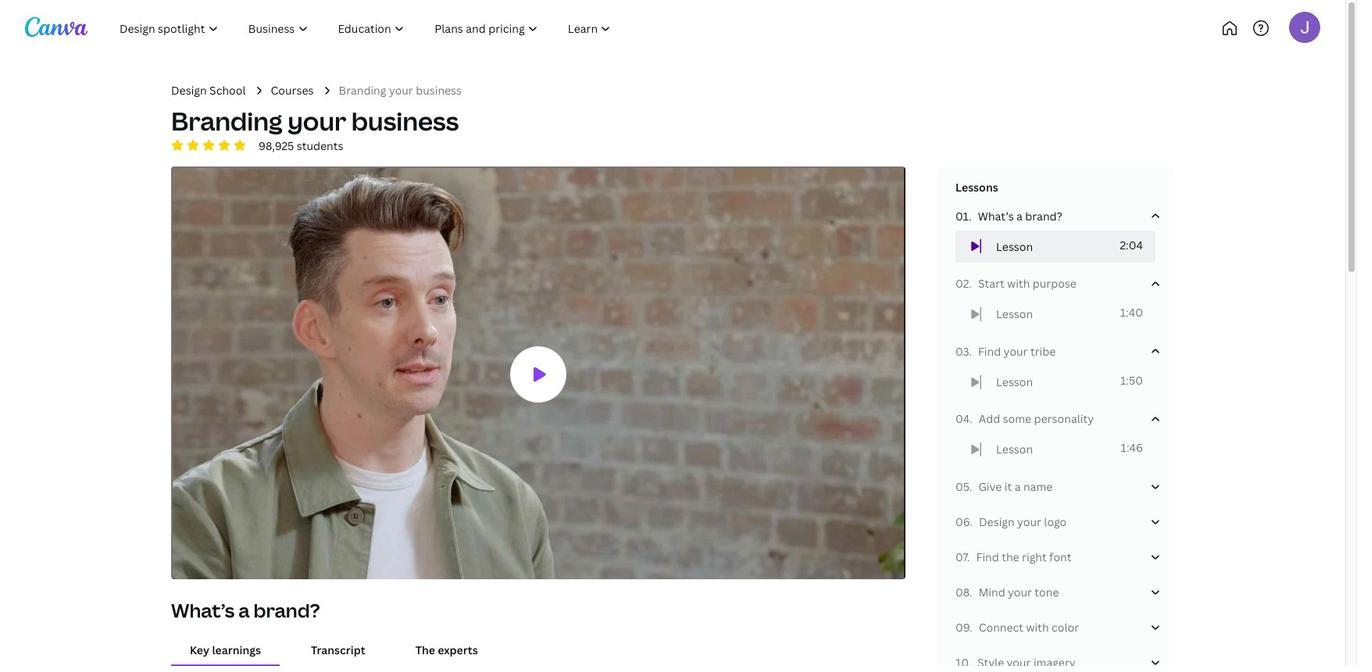 Task type: locate. For each thing, give the bounding box(es) containing it.
top level navigation element
[[106, 13, 678, 44]]

03
[[956, 344, 970, 359]]

1:46
[[1121, 440, 1144, 455]]

brand? up the learnings
[[254, 598, 320, 623]]

design right 06
[[980, 514, 1015, 529]]

courses
[[271, 83, 314, 98]]

design
[[171, 83, 207, 98], [980, 514, 1015, 529]]

students
[[297, 138, 344, 153]]

your left "tone"
[[1009, 585, 1033, 600]]

05
[[956, 479, 970, 494]]

0 vertical spatial a
[[1017, 208, 1023, 223]]

your for 03 . find your tribe
[[1004, 344, 1028, 359]]

branding down school
[[171, 104, 283, 138]]

05 . give it a name
[[956, 479, 1053, 494]]

find left the the
[[977, 550, 1000, 564]]

1 horizontal spatial design
[[980, 514, 1015, 529]]

. for 03
[[970, 344, 972, 359]]

some
[[1003, 412, 1032, 426]]

color
[[1052, 620, 1080, 635]]

3 lesson from the top
[[997, 374, 1034, 389]]

09 . connect with color
[[956, 620, 1080, 635]]

. for 01
[[970, 208, 972, 223]]

0 horizontal spatial branding
[[171, 104, 283, 138]]

lesson down 03 . find your tribe
[[997, 374, 1034, 389]]

lesson down 01 . what's a brand?
[[997, 239, 1034, 254]]

it
[[1005, 479, 1013, 494]]

with left color
[[1027, 620, 1050, 635]]

0 vertical spatial brand?
[[1026, 208, 1063, 223]]

tribe
[[1031, 344, 1056, 359]]

start
[[979, 276, 1005, 291]]

1:50
[[1121, 373, 1144, 388]]

0 vertical spatial branding
[[339, 83, 387, 98]]

your for 06 . design your logo
[[1018, 514, 1042, 529]]

branding
[[339, 83, 387, 98], [171, 104, 283, 138]]

find
[[979, 344, 1002, 359], [977, 550, 1000, 564]]

lesson for 1:50
[[997, 374, 1034, 389]]

0 horizontal spatial design
[[171, 83, 207, 98]]

0 vertical spatial what's
[[979, 208, 1014, 223]]

the
[[416, 642, 435, 657]]

logo
[[1045, 514, 1067, 529]]

your left the logo
[[1018, 514, 1042, 529]]

1 vertical spatial with
[[1027, 620, 1050, 635]]

a right it
[[1015, 479, 1021, 494]]

lesson down 02 . start with purpose
[[997, 307, 1034, 321]]

business
[[416, 83, 462, 98], [352, 104, 459, 138]]

1 vertical spatial branding your business
[[171, 104, 459, 138]]

key learnings button
[[171, 635, 280, 664]]

lesson for 1:40
[[997, 307, 1034, 321]]

.
[[970, 208, 972, 223], [970, 276, 972, 291], [970, 344, 972, 359], [970, 412, 973, 426], [970, 479, 973, 494], [970, 514, 973, 529], [968, 550, 971, 564], [970, 585, 973, 600], [970, 620, 973, 635]]

with
[[1008, 276, 1031, 291], [1027, 620, 1050, 635]]

mind
[[979, 585, 1006, 600]]

transcript button
[[292, 635, 384, 664]]

2 lesson from the top
[[997, 307, 1034, 321]]

07 . find the right font
[[956, 550, 1072, 564]]

09
[[956, 620, 970, 635]]

branding your business down top level navigation element
[[339, 83, 462, 98]]

a
[[1017, 208, 1023, 223], [1015, 479, 1021, 494], [239, 598, 250, 623]]

. for 08
[[970, 585, 973, 600]]

1 vertical spatial what's
[[171, 598, 235, 623]]

design left school
[[171, 83, 207, 98]]

what's up key
[[171, 598, 235, 623]]

personality
[[1035, 412, 1095, 426]]

design school
[[171, 83, 246, 98]]

01
[[956, 208, 970, 223]]

right
[[1023, 550, 1047, 564]]

1 horizontal spatial what's
[[979, 208, 1014, 223]]

2:04
[[1121, 237, 1144, 252]]

lesson for 2:04
[[997, 239, 1034, 254]]

lesson
[[997, 239, 1034, 254], [997, 307, 1034, 321], [997, 374, 1034, 389], [997, 442, 1034, 457]]

your for 08 . mind your tone
[[1009, 585, 1033, 600]]

brand? up purpose
[[1026, 208, 1063, 223]]

0 vertical spatial find
[[979, 344, 1002, 359]]

branding your business
[[339, 83, 462, 98], [171, 104, 459, 138]]

0 horizontal spatial what's
[[171, 598, 235, 623]]

1 lesson from the top
[[997, 239, 1034, 254]]

1 vertical spatial a
[[1015, 479, 1021, 494]]

purpose
[[1033, 276, 1077, 291]]

branding your business up the students
[[171, 104, 459, 138]]

with right start
[[1008, 276, 1031, 291]]

branding down top level navigation element
[[339, 83, 387, 98]]

brand?
[[1026, 208, 1063, 223], [254, 598, 320, 623]]

what's
[[979, 208, 1014, 223], [171, 598, 235, 623]]

font
[[1050, 550, 1072, 564]]

a up the learnings
[[239, 598, 250, 623]]

0 vertical spatial design
[[171, 83, 207, 98]]

find for find the right font
[[977, 550, 1000, 564]]

. for 07
[[968, 550, 971, 564]]

0 vertical spatial with
[[1008, 276, 1031, 291]]

a right 01
[[1017, 208, 1023, 223]]

connect
[[979, 620, 1024, 635]]

06 . design your logo
[[956, 514, 1067, 529]]

01 . what's a brand?
[[956, 208, 1063, 223]]

brand design course - what's a brand - james gilmore image
[[173, 168, 905, 582]]

07
[[956, 550, 968, 564]]

with for color
[[1027, 620, 1050, 635]]

1 vertical spatial find
[[977, 550, 1000, 564]]

what's right 01
[[979, 208, 1014, 223]]

key learnings
[[190, 642, 261, 657]]

1 vertical spatial business
[[352, 104, 459, 138]]

find right 03
[[979, 344, 1002, 359]]

your
[[389, 83, 413, 98], [288, 104, 347, 138], [1004, 344, 1028, 359], [1018, 514, 1042, 529], [1009, 585, 1033, 600]]

your left the tribe
[[1004, 344, 1028, 359]]

lesson down some
[[997, 442, 1034, 457]]

1 vertical spatial design
[[980, 514, 1015, 529]]

4 lesson from the top
[[997, 442, 1034, 457]]

02 . start with purpose
[[956, 276, 1077, 291]]

1 vertical spatial brand?
[[254, 598, 320, 623]]

experts
[[438, 642, 478, 657]]

06
[[956, 514, 970, 529]]

08 . mind your tone
[[956, 585, 1060, 600]]



Task type: describe. For each thing, give the bounding box(es) containing it.
98,925
[[259, 138, 294, 153]]

02
[[956, 276, 970, 291]]

learnings
[[212, 642, 261, 657]]

design school link
[[171, 82, 246, 99]]

1 horizontal spatial brand?
[[1026, 208, 1063, 223]]

what's a brand?
[[171, 598, 320, 623]]

1 horizontal spatial branding
[[339, 83, 387, 98]]

transcript
[[311, 642, 366, 657]]

with for purpose
[[1008, 276, 1031, 291]]

. for 09
[[970, 620, 973, 635]]

. for 06
[[970, 514, 973, 529]]

your down top level navigation element
[[389, 83, 413, 98]]

. for 04
[[970, 412, 973, 426]]

. for 02
[[970, 276, 972, 291]]

courses link
[[271, 82, 314, 99]]

your up the students
[[288, 104, 347, 138]]

. for 05
[[970, 479, 973, 494]]

98,925 students
[[259, 138, 344, 153]]

the
[[1002, 550, 1020, 564]]

0 horizontal spatial brand?
[[254, 598, 320, 623]]

add
[[979, 412, 1001, 426]]

the experts button
[[397, 635, 497, 664]]

name
[[1024, 479, 1053, 494]]

give
[[979, 479, 1003, 494]]

school
[[210, 83, 246, 98]]

1 vertical spatial branding
[[171, 104, 283, 138]]

lessons
[[956, 179, 999, 194]]

tone
[[1035, 585, 1060, 600]]

04 . add some personality
[[956, 412, 1095, 426]]

lesson for 1:46
[[997, 442, 1034, 457]]

08
[[956, 585, 970, 600]]

03 . find your tribe
[[956, 344, 1056, 359]]

04
[[956, 412, 970, 426]]

1:40
[[1121, 305, 1144, 320]]

2 vertical spatial a
[[239, 598, 250, 623]]

key
[[190, 642, 210, 657]]

the experts
[[416, 642, 478, 657]]

find for find your tribe
[[979, 344, 1002, 359]]

0 vertical spatial business
[[416, 83, 462, 98]]

0 vertical spatial branding your business
[[339, 83, 462, 98]]



Task type: vqa. For each thing, say whether or not it's contained in the screenshot.


